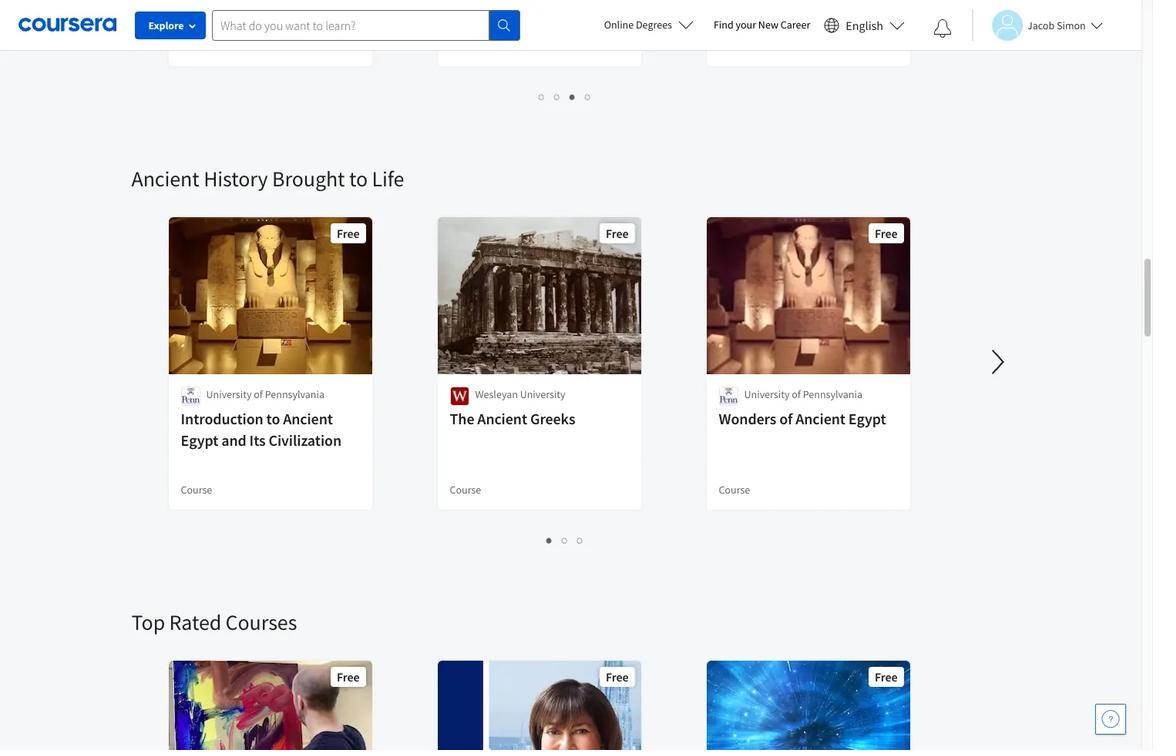 Task type: describe. For each thing, give the bounding box(es) containing it.
of for of
[[792, 388, 801, 402]]

of right 'wonders'
[[779, 409, 793, 429]]

courses
[[226, 609, 297, 637]]

3 button for the bottom 2 button
[[573, 532, 588, 550]]

2 course link from the left
[[436, 0, 642, 68]]

ancient down wesleyan
[[477, 409, 527, 429]]

3 free link from the left
[[705, 660, 911, 751]]

its
[[249, 431, 266, 450]]

find your new career link
[[706, 15, 818, 35]]

What do you want to learn? text field
[[212, 10, 489, 40]]

greeks
[[530, 409, 575, 429]]

online
[[604, 18, 634, 32]]

wonders
[[719, 409, 776, 429]]

1 button for the bottom 2 button
[[542, 532, 557, 550]]

introduction
[[181, 409, 263, 429]]

explore
[[148, 18, 184, 32]]

egypt for introduction to ancient egypt and its civilization
[[181, 431, 218, 450]]

chevron down image
[[59, 23, 70, 34]]

list inside ancient history brought to life carousel "element"
[[170, 532, 960, 550]]

university for wonders
[[744, 388, 790, 402]]

life
[[372, 165, 404, 193]]

2 for the top 2 button
[[554, 89, 560, 104]]

3 button for the top 2 button
[[565, 88, 580, 106]]

university of pennsylvania image
[[719, 387, 738, 406]]

university of pennsylvania image
[[181, 387, 200, 406]]

3 course link from the left
[[705, 0, 911, 68]]

to inside introduction to ancient egypt and its civilization
[[266, 409, 280, 429]]

1 course link from the left
[[167, 0, 373, 68]]

the
[[450, 409, 474, 429]]

of for to
[[254, 388, 263, 402]]

1 list from the top
[[170, 88, 960, 106]]

ancient history brought to life carousel element
[[131, 119, 1153, 563]]

university for introduction
[[206, 388, 252, 402]]

0 horizontal spatial 1
[[539, 89, 545, 104]]

top rated courses
[[131, 609, 297, 637]]

civilization
[[269, 431, 341, 450]]

ancient left history
[[131, 165, 199, 193]]

online degrees
[[604, 18, 672, 32]]

pennsylvania for to
[[265, 388, 325, 402]]

4
[[585, 89, 591, 104]]

ancient right 'wonders'
[[796, 409, 846, 429]]

2 for the bottom 2 button
[[562, 533, 568, 548]]

show notifications image
[[933, 19, 952, 38]]

online degrees button
[[592, 8, 706, 42]]

rated
[[169, 609, 221, 637]]

2 free link from the left
[[436, 660, 642, 751]]

wesleyan
[[475, 388, 518, 402]]

new
[[758, 18, 779, 32]]



Task type: vqa. For each thing, say whether or not it's contained in the screenshot.
the 'Courses' related to Courses link for second Testimonials link from the bottom of the page
no



Task type: locate. For each thing, give the bounding box(es) containing it.
help center image
[[1101, 711, 1120, 729]]

1 horizontal spatial 1
[[547, 533, 553, 548]]

0 vertical spatial list
[[170, 88, 960, 106]]

1 vertical spatial egypt
[[181, 431, 218, 450]]

english button
[[818, 0, 911, 50]]

jacob simon button
[[972, 10, 1103, 40]]

of up the wonders of ancient egypt
[[792, 388, 801, 402]]

university up 'wonders'
[[744, 388, 790, 402]]

1 horizontal spatial 2
[[562, 533, 568, 548]]

simon
[[1057, 18, 1086, 32]]

egypt for wonders of ancient egypt
[[849, 409, 886, 429]]

pennsylvania for of
[[803, 388, 863, 402]]

3 button inside ancient history brought to life carousel "element"
[[573, 532, 588, 550]]

1 button
[[534, 88, 550, 106], [542, 532, 557, 550]]

free
[[337, 226, 360, 241], [606, 226, 629, 241], [875, 226, 898, 241], [337, 670, 360, 685], [606, 670, 629, 685], [875, 670, 898, 685]]

university of pennsylvania for to
[[206, 388, 325, 402]]

1 university from the left
[[206, 388, 252, 402]]

to left life
[[349, 165, 368, 193]]

2 button
[[550, 88, 565, 106], [557, 532, 573, 550]]

2 pennsylvania from the left
[[803, 388, 863, 402]]

0 horizontal spatial egypt
[[181, 431, 218, 450]]

1 horizontal spatial 3
[[577, 533, 584, 548]]

of
[[254, 388, 263, 402], [792, 388, 801, 402], [779, 409, 793, 429]]

1 horizontal spatial university
[[520, 388, 565, 402]]

1 vertical spatial 2 button
[[557, 532, 573, 550]]

3 for the bottom 2 button
[[577, 533, 584, 548]]

3
[[570, 89, 576, 104], [577, 533, 584, 548]]

to up civilization
[[266, 409, 280, 429]]

wonders of ancient egypt
[[719, 409, 886, 429]]

egypt
[[849, 409, 886, 429], [181, 431, 218, 450]]

pennsylvania up the wonders of ancient egypt
[[803, 388, 863, 402]]

2
[[554, 89, 560, 104], [562, 533, 568, 548]]

1 vertical spatial list
[[170, 532, 960, 550]]

1 vertical spatial to
[[266, 409, 280, 429]]

2 horizontal spatial university
[[744, 388, 790, 402]]

2 inside ancient history brought to life carousel "element"
[[562, 533, 568, 548]]

0 horizontal spatial course link
[[167, 0, 373, 68]]

2 list from the top
[[170, 532, 960, 550]]

wesleyan university image
[[450, 387, 469, 406]]

0 horizontal spatial free link
[[167, 660, 373, 751]]

career
[[781, 18, 810, 32]]

explore button
[[135, 12, 206, 39]]

english
[[846, 17, 883, 33]]

3 inside ancient history brought to life carousel "element"
[[577, 533, 584, 548]]

1 horizontal spatial free link
[[436, 660, 642, 751]]

university up greeks
[[520, 388, 565, 402]]

1 horizontal spatial university of pennsylvania
[[744, 388, 863, 402]]

university
[[206, 388, 252, 402], [520, 388, 565, 402], [744, 388, 790, 402]]

1 inside ancient history brought to life carousel "element"
[[547, 533, 553, 548]]

ancient history brought to life
[[131, 165, 404, 193]]

coursera image
[[18, 13, 116, 37]]

2 horizontal spatial free link
[[705, 660, 911, 751]]

1 button for the top 2 button
[[534, 88, 550, 106]]

0 vertical spatial 2 button
[[550, 88, 565, 106]]

university of pennsylvania
[[206, 388, 325, 402], [744, 388, 863, 402]]

0 horizontal spatial 3
[[570, 89, 576, 104]]

course
[[181, 39, 212, 53], [450, 39, 481, 53], [719, 39, 750, 53], [181, 483, 212, 497], [450, 483, 481, 497], [719, 483, 750, 497]]

0 vertical spatial 3 button
[[565, 88, 580, 106]]

0 vertical spatial to
[[349, 165, 368, 193]]

2 university of pennsylvania from the left
[[744, 388, 863, 402]]

course link
[[167, 0, 373, 68], [436, 0, 642, 68], [705, 0, 911, 68]]

pennsylvania up civilization
[[265, 388, 325, 402]]

top rated courses carousel element
[[131, 563, 1153, 751]]

1 vertical spatial 3
[[577, 533, 584, 548]]

brought
[[272, 165, 345, 193]]

find your new career
[[714, 18, 810, 32]]

0 vertical spatial 2
[[554, 89, 560, 104]]

ancient up civilization
[[283, 409, 333, 429]]

3 university from the left
[[744, 388, 790, 402]]

2 horizontal spatial course link
[[705, 0, 911, 68]]

0 vertical spatial egypt
[[849, 409, 886, 429]]

4 button
[[580, 88, 596, 106]]

jacob simon
[[1027, 18, 1086, 32]]

to
[[349, 165, 368, 193], [266, 409, 280, 429]]

3 button
[[565, 88, 580, 106], [573, 532, 588, 550]]

0 horizontal spatial to
[[266, 409, 280, 429]]

degrees
[[636, 18, 672, 32]]

None search field
[[212, 10, 520, 40]]

and
[[221, 431, 246, 450]]

university of pennsylvania up the wonders of ancient egypt
[[744, 388, 863, 402]]

0 vertical spatial 1 button
[[534, 88, 550, 106]]

1 vertical spatial 3 button
[[573, 532, 588, 550]]

1 vertical spatial 2
[[562, 533, 568, 548]]

1 free link from the left
[[167, 660, 373, 751]]

of up introduction to ancient egypt and its civilization
[[254, 388, 263, 402]]

next slide image
[[979, 344, 1016, 381]]

0 vertical spatial 1
[[539, 89, 545, 104]]

1 vertical spatial 1 button
[[542, 532, 557, 550]]

find
[[714, 18, 734, 32]]

0 horizontal spatial university
[[206, 388, 252, 402]]

wesleyan university
[[475, 388, 565, 402]]

3 for the top 2 button
[[570, 89, 576, 104]]

ancient
[[131, 165, 199, 193], [283, 409, 333, 429], [477, 409, 527, 429], [796, 409, 846, 429]]

your
[[736, 18, 756, 32]]

top
[[131, 609, 165, 637]]

1 university of pennsylvania from the left
[[206, 388, 325, 402]]

university up introduction
[[206, 388, 252, 402]]

0 horizontal spatial 2
[[554, 89, 560, 104]]

free link
[[167, 660, 373, 751], [436, 660, 642, 751], [705, 660, 911, 751]]

university of pennsylvania up introduction to ancient egypt and its civilization
[[206, 388, 325, 402]]

1 horizontal spatial egypt
[[849, 409, 886, 429]]

introduction to ancient egypt and its civilization
[[181, 409, 341, 450]]

egypt inside introduction to ancient egypt and its civilization
[[181, 431, 218, 450]]

list
[[170, 88, 960, 106], [170, 532, 960, 550]]

0 horizontal spatial university of pennsylvania
[[206, 388, 325, 402]]

0 vertical spatial 3
[[570, 89, 576, 104]]

0 horizontal spatial pennsylvania
[[265, 388, 325, 402]]

1 horizontal spatial course link
[[436, 0, 642, 68]]

jacob
[[1027, 18, 1055, 32]]

1 horizontal spatial pennsylvania
[[803, 388, 863, 402]]

1 horizontal spatial to
[[349, 165, 368, 193]]

1 vertical spatial 1
[[547, 533, 553, 548]]

the ancient greeks
[[450, 409, 575, 429]]

pennsylvania
[[265, 388, 325, 402], [803, 388, 863, 402]]

ancient inside introduction to ancient egypt and its civilization
[[283, 409, 333, 429]]

university of pennsylvania for of
[[744, 388, 863, 402]]

history
[[204, 165, 268, 193]]

1
[[539, 89, 545, 104], [547, 533, 553, 548]]

1 pennsylvania from the left
[[265, 388, 325, 402]]

2 university from the left
[[520, 388, 565, 402]]



